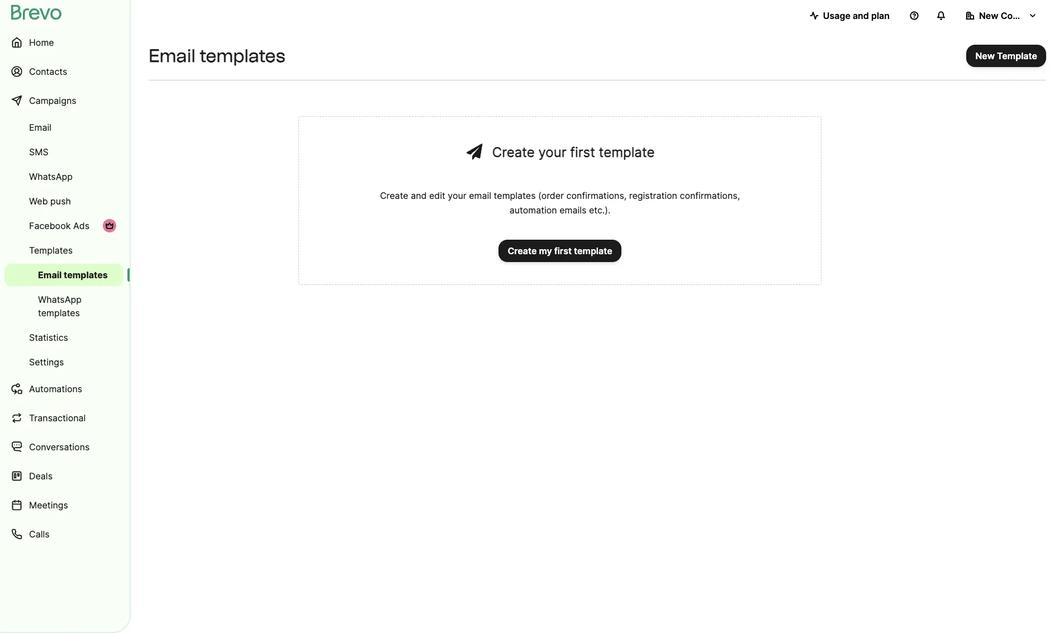 Task type: locate. For each thing, give the bounding box(es) containing it.
new for new company
[[980, 10, 999, 21]]

first right my
[[555, 245, 572, 257]]

templates link
[[4, 239, 123, 262]]

1 vertical spatial email templates
[[38, 270, 108, 281]]

emails
[[560, 205, 587, 216]]

whatsapp for whatsapp
[[29, 171, 73, 182]]

email link
[[4, 116, 123, 139]]

template
[[599, 144, 655, 160], [574, 245, 613, 257]]

and inside "button"
[[853, 10, 870, 21]]

calls
[[29, 529, 50, 540]]

transactional
[[29, 413, 86, 424]]

registration
[[630, 190, 678, 201]]

whatsapp inside 'whatsapp templates' link
[[38, 294, 82, 305]]

0 horizontal spatial confirmations,
[[567, 190, 627, 201]]

2 vertical spatial email
[[38, 270, 62, 281]]

templates
[[29, 245, 73, 256]]

web push link
[[4, 190, 123, 213]]

facebook ads link
[[4, 215, 123, 237]]

new for new template
[[976, 50, 995, 62]]

contacts
[[29, 66, 67, 77]]

1 horizontal spatial and
[[853, 10, 870, 21]]

your inside create and edit your email templates (order confirmations, registration confirmations, automation emails etc.).
[[448, 190, 467, 201]]

first
[[571, 144, 595, 160], [555, 245, 572, 257]]

email
[[149, 45, 196, 67], [29, 122, 52, 133], [38, 270, 62, 281]]

1 vertical spatial template
[[574, 245, 613, 257]]

and left edit
[[411, 190, 427, 201]]

0 vertical spatial first
[[571, 144, 595, 160]]

template down "etc.)."
[[574, 245, 613, 257]]

automations link
[[4, 376, 123, 403]]

0 horizontal spatial your
[[448, 190, 467, 201]]

transactional link
[[4, 405, 123, 432]]

and inside create and edit your email templates (order confirmations, registration confirmations, automation emails etc.).
[[411, 190, 427, 201]]

deals
[[29, 471, 53, 482]]

and left plan
[[853, 10, 870, 21]]

new left template
[[976, 50, 995, 62]]

email templates
[[149, 45, 285, 67], [38, 270, 108, 281]]

0 vertical spatial whatsapp
[[29, 171, 73, 182]]

your right edit
[[448, 190, 467, 201]]

template for create my first template
[[574, 245, 613, 257]]

1 confirmations, from the left
[[567, 190, 627, 201]]

email templates link
[[4, 264, 123, 286]]

1 vertical spatial first
[[555, 245, 572, 257]]

create inside button
[[508, 245, 537, 257]]

whatsapp templates
[[38, 294, 82, 319]]

whatsapp down email templates link
[[38, 294, 82, 305]]

0 vertical spatial email templates
[[149, 45, 285, 67]]

1 vertical spatial new
[[976, 50, 995, 62]]

1 vertical spatial email
[[29, 122, 52, 133]]

home link
[[4, 29, 123, 56]]

2 confirmations, from the left
[[680, 190, 740, 201]]

create
[[492, 144, 535, 160], [380, 190, 409, 201], [508, 245, 537, 257]]

1 vertical spatial whatsapp
[[38, 294, 82, 305]]

1 vertical spatial create
[[380, 190, 409, 201]]

templates
[[200, 45, 285, 67], [494, 190, 536, 201], [64, 270, 108, 281], [38, 308, 80, 319]]

automations
[[29, 384, 82, 395]]

whatsapp templates link
[[4, 289, 123, 324]]

0 vertical spatial template
[[599, 144, 655, 160]]

and for usage
[[853, 10, 870, 21]]

create inside create and edit your email templates (order confirmations, registration confirmations, automation emails etc.).
[[380, 190, 409, 201]]

create for create my first template
[[508, 245, 537, 257]]

template up registration
[[599, 144, 655, 160]]

your up (order
[[539, 144, 567, 160]]

0 vertical spatial email
[[149, 45, 196, 67]]

confirmations,
[[567, 190, 627, 201], [680, 190, 740, 201]]

first inside create my first template button
[[555, 245, 572, 257]]

0 vertical spatial new
[[980, 10, 999, 21]]

1 horizontal spatial confirmations,
[[680, 190, 740, 201]]

new left company
[[980, 10, 999, 21]]

2 vertical spatial create
[[508, 245, 537, 257]]

first for my
[[555, 245, 572, 257]]

1 vertical spatial your
[[448, 190, 467, 201]]

new
[[980, 10, 999, 21], [976, 50, 995, 62]]

whatsapp for whatsapp templates
[[38, 294, 82, 305]]

0 vertical spatial and
[[853, 10, 870, 21]]

whatsapp inside whatsapp link
[[29, 171, 73, 182]]

campaigns link
[[4, 87, 123, 114]]

usage and plan button
[[801, 4, 899, 27]]

company
[[1001, 10, 1043, 21]]

deals link
[[4, 463, 123, 490]]

new company
[[980, 10, 1043, 21]]

new company button
[[957, 4, 1047, 27]]

left___rvooi image
[[105, 221, 114, 230]]

settings
[[29, 357, 64, 368]]

template inside button
[[574, 245, 613, 257]]

first for your
[[571, 144, 595, 160]]

whatsapp up web push
[[29, 171, 73, 182]]

0 vertical spatial your
[[539, 144, 567, 160]]

and
[[853, 10, 870, 21], [411, 190, 427, 201]]

your
[[539, 144, 567, 160], [448, 190, 467, 201]]

1 vertical spatial and
[[411, 190, 427, 201]]

0 horizontal spatial email templates
[[38, 270, 108, 281]]

first up create and edit your email templates (order confirmations, registration confirmations, automation emails etc.).
[[571, 144, 595, 160]]

0 horizontal spatial and
[[411, 190, 427, 201]]

whatsapp
[[29, 171, 73, 182], [38, 294, 82, 305]]

0 vertical spatial create
[[492, 144, 535, 160]]



Task type: vqa. For each thing, say whether or not it's contained in the screenshot.
Segments link on the top left of the page
no



Task type: describe. For each thing, give the bounding box(es) containing it.
home
[[29, 37, 54, 48]]

calls link
[[4, 521, 123, 548]]

statistics
[[29, 332, 68, 343]]

create for create your first template
[[492, 144, 535, 160]]

usage
[[824, 10, 851, 21]]

email
[[469, 190, 492, 201]]

my
[[539, 245, 552, 257]]

contacts link
[[4, 58, 123, 85]]

etc.).
[[589, 205, 611, 216]]

facebook
[[29, 220, 71, 232]]

(order
[[539, 190, 564, 201]]

statistics link
[[4, 327, 123, 349]]

settings link
[[4, 351, 123, 374]]

template
[[998, 50, 1038, 62]]

1 horizontal spatial your
[[539, 144, 567, 160]]

create my first template
[[508, 245, 613, 257]]

sms
[[29, 147, 48, 158]]

1 horizontal spatial email templates
[[149, 45, 285, 67]]

edit
[[429, 190, 446, 201]]

sms link
[[4, 141, 123, 163]]

conversations
[[29, 442, 90, 453]]

web push
[[29, 196, 71, 207]]

email inside email link
[[29, 122, 52, 133]]

new template button
[[967, 45, 1047, 67]]

templates inside create and edit your email templates (order confirmations, registration confirmations, automation emails etc.).
[[494, 190, 536, 201]]

template for create your first template
[[599, 144, 655, 160]]

meetings
[[29, 500, 68, 511]]

email inside email templates link
[[38, 270, 62, 281]]

create and edit your email templates (order confirmations, registration confirmations, automation emails etc.).
[[380, 190, 740, 216]]

create for create and edit your email templates (order confirmations, registration confirmations, automation emails etc.).
[[380, 190, 409, 201]]

automation
[[510, 205, 557, 216]]

usage and plan
[[824, 10, 890, 21]]

plan
[[872, 10, 890, 21]]

new template
[[976, 50, 1038, 62]]

facebook ads
[[29, 220, 89, 232]]

templates inside whatsapp templates
[[38, 308, 80, 319]]

and for create
[[411, 190, 427, 201]]

whatsapp link
[[4, 166, 123, 188]]

create my first template button
[[499, 240, 622, 262]]

create your first template
[[492, 144, 655, 160]]

web
[[29, 196, 48, 207]]

push
[[50, 196, 71, 207]]

email templates inside email templates link
[[38, 270, 108, 281]]

ads
[[73, 220, 89, 232]]

conversations link
[[4, 434, 123, 461]]

meetings link
[[4, 492, 123, 519]]

campaigns
[[29, 95, 76, 106]]



